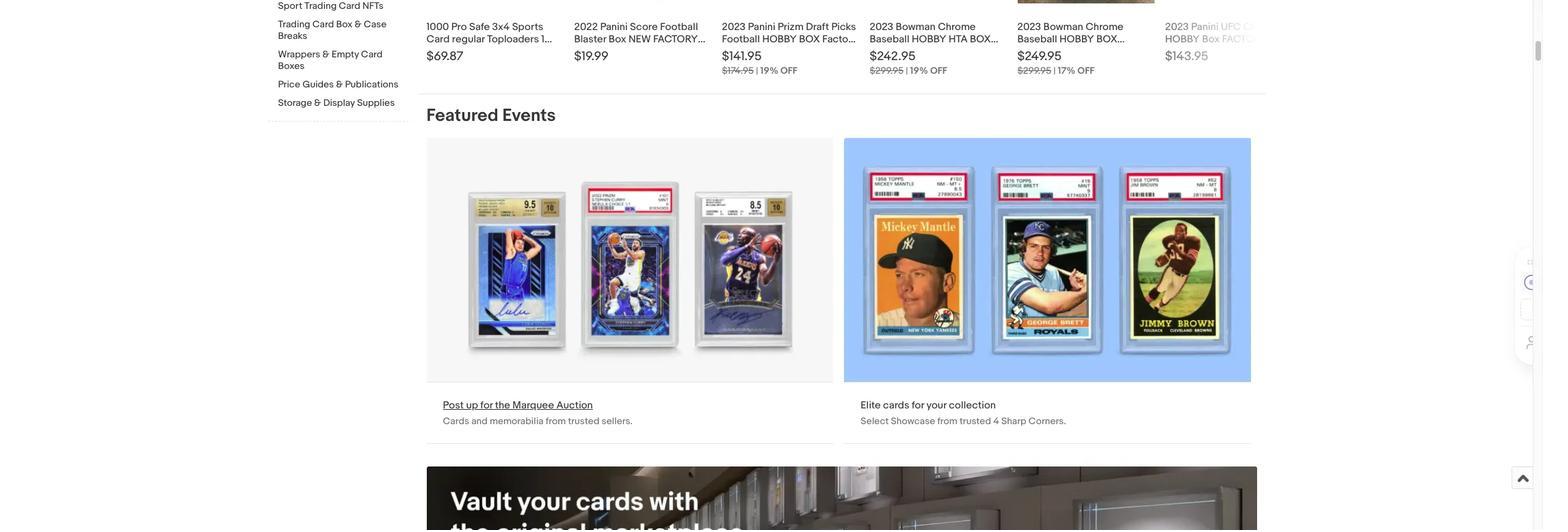 Task type: locate. For each thing, give the bounding box(es) containing it.
0 horizontal spatial sealed
[[722, 45, 755, 58]]

for
[[480, 400, 493, 413], [912, 400, 924, 413]]

0 horizontal spatial for
[[480, 400, 493, 413]]

box left 'new' at top
[[609, 33, 626, 46]]

1 horizontal spatial baseball
[[1018, 33, 1057, 46]]

4
[[757, 45, 763, 58], [993, 416, 999, 428]]

panini up 6
[[1191, 21, 1219, 34]]

from inside elite cards for your collection select showcase from trusted 4 sharp corners.
[[937, 416, 958, 428]]

card down sport trading card nfts link
[[312, 18, 334, 30]]

panini right 2022
[[600, 21, 628, 34]]

elite
[[861, 400, 881, 413]]

2 sealed from the left
[[1165, 45, 1202, 58]]

factory
[[653, 33, 698, 46], [1222, 33, 1267, 46]]

1 horizontal spatial $299.95
[[1018, 65, 1051, 77]]

off right 17%
[[1078, 65, 1095, 77]]

19%
[[760, 65, 778, 77], [910, 65, 928, 77]]

1 horizontal spatial box
[[609, 33, 626, 46]]

factory up $299.95 text box
[[1018, 45, 1052, 58]]

2 baseball from the left
[[1018, 33, 1057, 46]]

and
[[471, 416, 488, 428]]

2 inside "2023 panini ufc chronicles hobby box factory sealed 6 packs 2 autos"
[[1242, 45, 1248, 58]]

post up for the marquee auction cards and memorabilia from trusted sellers.
[[443, 400, 633, 428]]

1 horizontal spatial autos
[[1097, 45, 1125, 58]]

factory inside 2023 panini prizm draft picks football hobby box factory sealed 4 autos
[[822, 33, 857, 46]]

box left ufc
[[1202, 33, 1220, 46]]

2 trusted from the left
[[960, 416, 991, 428]]

3 2023 from the left
[[1018, 21, 1041, 34]]

0 horizontal spatial factory
[[822, 33, 857, 46]]

bowman inside 2023 bowman chrome baseball hobby hta box factory sealed 3 autos
[[896, 21, 936, 34]]

$249.95 $299.95 | 17% off
[[1018, 49, 1095, 77]]

1 $299.95 from the left
[[870, 65, 904, 77]]

1 horizontal spatial from
[[937, 416, 958, 428]]

| inside $249.95 $299.95 | 17% off
[[1054, 65, 1056, 77]]

2023
[[722, 21, 746, 34], [870, 21, 893, 34], [1018, 21, 1041, 34], [1165, 21, 1189, 34]]

storage & display supplies link
[[278, 97, 408, 110]]

baseball up $242.95
[[870, 33, 910, 46]]

wrappers
[[278, 49, 320, 60]]

0 horizontal spatial 2
[[1089, 45, 1095, 58]]

for inside elite cards for your collection select showcase from trusted 4 sharp corners.
[[912, 400, 924, 413]]

football inside 2023 panini prizm draft picks football hobby box factory sealed 4 autos
[[722, 33, 760, 46]]

sealed
[[722, 45, 755, 58], [907, 45, 939, 58], [1055, 45, 1087, 58]]

trusted
[[568, 416, 600, 428], [960, 416, 991, 428]]

featured
[[426, 106, 498, 127]]

1 sealed from the left
[[574, 45, 611, 58]]

panini left prizm
[[748, 21, 775, 34]]

trading right the sport
[[304, 0, 337, 12]]

autos down chronicles
[[1250, 45, 1278, 58]]

2022 panini score football blaster box new factory sealed
[[574, 21, 698, 58]]

new
[[629, 33, 651, 46]]

| down $242.95
[[906, 65, 908, 77]]

card
[[339, 0, 360, 12], [312, 18, 334, 30], [361, 49, 383, 60]]

3 box from the left
[[1097, 33, 1117, 46]]

1 horizontal spatial trusted
[[960, 416, 991, 428]]

price guides & publications link
[[278, 79, 408, 92]]

sealed inside 2022 panini score football blaster box new factory sealed
[[574, 45, 611, 58]]

chrome inside 2023 bowman chrome baseball hobby box factory sealed 2 autos
[[1086, 21, 1124, 34]]

sport trading card nfts link
[[278, 0, 408, 13]]

1 autos from the left
[[950, 45, 977, 58]]

0 horizontal spatial sealed
[[574, 45, 611, 58]]

0 vertical spatial card
[[339, 0, 360, 12]]

& left the case
[[355, 18, 362, 30]]

0 vertical spatial 4
[[757, 45, 763, 58]]

2 19% from the left
[[910, 65, 928, 77]]

factory right prizm
[[822, 33, 857, 46]]

2023 up $143.95
[[1165, 21, 1189, 34]]

3 autos from the left
[[1250, 45, 1278, 58]]

2023 bowman chrome baseball hobby hta box factory sealed 3 autos
[[870, 21, 991, 58]]

panini for $141.95
[[748, 21, 775, 34]]

4 inside elite cards for your collection select showcase from trusted 4 sharp corners.
[[993, 416, 999, 428]]

|
[[756, 65, 758, 77], [906, 65, 908, 77], [1054, 65, 1056, 77]]

2 horizontal spatial card
[[361, 49, 383, 60]]

1 horizontal spatial factory
[[1222, 33, 1267, 46]]

1 bowman from the left
[[896, 21, 936, 34]]

0 horizontal spatial from
[[546, 416, 566, 428]]

1 sealed from the left
[[722, 45, 755, 58]]

2 box from the left
[[970, 33, 991, 46]]

featured events
[[426, 106, 556, 127]]

panini for $143.95
[[1191, 21, 1219, 34]]

1 2023 from the left
[[722, 21, 746, 34]]

1 vertical spatial 4
[[993, 416, 999, 428]]

baseball for $249.95
[[1018, 33, 1057, 46]]

panini inside "2023 panini ufc chronicles hobby box factory sealed 6 packs 2 autos"
[[1191, 21, 1219, 34]]

ebay vault image
[[426, 467, 1257, 531]]

memorabilia
[[490, 416, 544, 428]]

hobby up $143.95
[[1165, 33, 1200, 46]]

1 horizontal spatial factory
[[870, 45, 904, 58]]

autos right the 3
[[950, 45, 977, 58]]

2 autos from the left
[[1097, 45, 1125, 58]]

2
[[1089, 45, 1095, 58], [1242, 45, 1248, 58]]

case
[[364, 18, 387, 30]]

factory up $299.95 text field
[[870, 45, 904, 58]]

sealed left the 3
[[907, 45, 939, 58]]

2022 panini score football blaster box new factory sealed image
[[574, 0, 711, 7]]

box inside 2023 bowman chrome baseball hobby box factory sealed 2 autos
[[1097, 33, 1117, 46]]

from down your
[[937, 416, 958, 428]]

box down sport trading card nfts link
[[336, 18, 353, 30]]

$299.95 inside $242.95 $299.95 | 19% off
[[870, 65, 904, 77]]

2023 bowman chrome baseball hobby box factory sealed 2 autos
[[1018, 21, 1125, 58]]

2 inside 2023 bowman chrome baseball hobby box factory sealed 2 autos
[[1089, 45, 1095, 58]]

2023 up $249.95
[[1018, 21, 1041, 34]]

box
[[799, 33, 820, 46], [970, 33, 991, 46], [1097, 33, 1117, 46]]

1 horizontal spatial 2
[[1242, 45, 1248, 58]]

1 chrome from the left
[[938, 21, 976, 34]]

1 horizontal spatial box
[[970, 33, 991, 46]]

4 left autos
[[757, 45, 763, 58]]

0 horizontal spatial chrome
[[938, 21, 976, 34]]

4 2023 from the left
[[1165, 21, 1189, 34]]

3 panini from the left
[[1191, 21, 1219, 34]]

2023 inside 2023 panini prizm draft picks football hobby box factory sealed 4 autos
[[722, 21, 746, 34]]

2 horizontal spatial box
[[1202, 33, 1220, 46]]

hobby inside 2023 panini prizm draft picks football hobby box factory sealed 4 autos
[[762, 33, 797, 46]]

0 horizontal spatial $299.95
[[870, 65, 904, 77]]

2 bowman from the left
[[1043, 21, 1083, 34]]

4 inside 2023 panini prizm draft picks football hobby box factory sealed 4 autos
[[757, 45, 763, 58]]

2 right packs
[[1242, 45, 1248, 58]]

none text field containing elite cards for your collection
[[844, 138, 1251, 444]]

1 hobby from the left
[[762, 33, 797, 46]]

1 vertical spatial trading
[[278, 18, 310, 30]]

cards
[[443, 416, 469, 428]]

3 hobby from the left
[[1060, 33, 1094, 46]]

2023 inside 2023 bowman chrome baseball hobby box factory sealed 2 autos
[[1018, 21, 1041, 34]]

0 horizontal spatial off
[[780, 65, 797, 77]]

bowman up $242.95 $299.95 | 19% off
[[896, 21, 936, 34]]

1 for from the left
[[480, 400, 493, 413]]

off inside $242.95 $299.95 | 19% off
[[930, 65, 947, 77]]

1 2 from the left
[[1089, 45, 1095, 58]]

card left nfts
[[339, 0, 360, 12]]

2023 up $242.95
[[870, 21, 893, 34]]

autos
[[950, 45, 977, 58], [1097, 45, 1125, 58], [1250, 45, 1278, 58]]

2 for from the left
[[912, 400, 924, 413]]

$299.95 down $242.95
[[870, 65, 904, 77]]

1 baseball from the left
[[870, 33, 910, 46]]

trading
[[304, 0, 337, 12], [278, 18, 310, 30]]

marquee
[[513, 400, 554, 413]]

2 2 from the left
[[1242, 45, 1248, 58]]

0 horizontal spatial trusted
[[568, 416, 600, 428]]

chronicles
[[1243, 21, 1294, 34]]

box inside 2022 panini score football blaster box new factory sealed
[[609, 33, 626, 46]]

4 hobby from the left
[[1165, 33, 1200, 46]]

off down autos
[[780, 65, 797, 77]]

for up showcase
[[912, 400, 924, 413]]

2 horizontal spatial off
[[1078, 65, 1095, 77]]

19% inside $141.95 $174.95 | 19% off
[[760, 65, 778, 77]]

2 2023 from the left
[[870, 21, 893, 34]]

elite cards for your collection select showcase from trusted 4 sharp corners.
[[861, 400, 1066, 428]]

hobby inside 2023 bowman chrome baseball hobby box factory sealed 2 autos
[[1060, 33, 1094, 46]]

from
[[546, 416, 566, 428], [937, 416, 958, 428]]

up
[[466, 400, 478, 413]]

2023 for $249.95
[[1018, 21, 1041, 34]]

hobby
[[762, 33, 797, 46], [912, 33, 946, 46], [1060, 33, 1094, 46], [1165, 33, 1200, 46]]

from down auction
[[546, 416, 566, 428]]

2 horizontal spatial factory
[[1018, 45, 1052, 58]]

panini
[[600, 21, 628, 34], [748, 21, 775, 34], [1191, 21, 1219, 34]]

0 horizontal spatial baseball
[[870, 33, 910, 46]]

off inside $141.95 $174.95 | 19% off
[[780, 65, 797, 77]]

hobby inside 2023 bowman chrome baseball hobby hta box factory sealed 3 autos
[[912, 33, 946, 46]]

0 horizontal spatial autos
[[950, 45, 977, 58]]

2 horizontal spatial sealed
[[1055, 45, 1087, 58]]

for right up
[[480, 400, 493, 413]]

2 horizontal spatial panini
[[1191, 21, 1219, 34]]

chrome down the 2023 bowman chrome baseball hobby box factory sealed 2 autos image
[[1086, 21, 1124, 34]]

1 | from the left
[[756, 65, 758, 77]]

trusted down auction
[[568, 416, 600, 428]]

panini inside 2023 panini prizm draft picks football hobby box factory sealed 4 autos
[[748, 21, 775, 34]]

sealed up 17%
[[1055, 45, 1087, 58]]

0 horizontal spatial box
[[336, 18, 353, 30]]

bowman
[[896, 21, 936, 34], [1043, 21, 1083, 34]]

baseball up $249.95
[[1018, 33, 1057, 46]]

2023 bowman chrome baseball hobby box factory sealed 2 autos image
[[1018, 0, 1154, 4]]

1 19% from the left
[[760, 65, 778, 77]]

card right empty
[[361, 49, 383, 60]]

1 from from the left
[[546, 416, 566, 428]]

2 off from the left
[[930, 65, 947, 77]]

19% inside $242.95 $299.95 | 19% off
[[910, 65, 928, 77]]

autos
[[765, 45, 799, 58]]

$299.95 down $249.95
[[1018, 65, 1051, 77]]

19% down autos
[[760, 65, 778, 77]]

19% for $242.95
[[910, 65, 928, 77]]

chrome inside 2023 bowman chrome baseball hobby hta box factory sealed 3 autos
[[938, 21, 976, 34]]

hobby inside "2023 panini ufc chronicles hobby box factory sealed 6 packs 2 autos"
[[1165, 33, 1200, 46]]

hta
[[949, 33, 968, 46]]

draft
[[806, 21, 829, 34]]

panini inside 2022 panini score football blaster box new factory sealed
[[600, 21, 628, 34]]

1 horizontal spatial sealed
[[1165, 45, 1202, 58]]

2 horizontal spatial box
[[1097, 33, 1117, 46]]

bowman for $242.95
[[896, 21, 936, 34]]

box right autos
[[799, 33, 820, 46]]

1 horizontal spatial 19%
[[910, 65, 928, 77]]

1 factory from the left
[[653, 33, 698, 46]]

baseball
[[870, 33, 910, 46], [1018, 33, 1057, 46]]

2 horizontal spatial |
[[1054, 65, 1056, 77]]

1 horizontal spatial panini
[[748, 21, 775, 34]]

box inside "2023 panini ufc chronicles hobby box factory sealed 6 packs 2 autos"
[[1202, 33, 1220, 46]]

| right $174.95
[[756, 65, 758, 77]]

chrome
[[938, 21, 976, 34], [1086, 21, 1124, 34]]

off for $242.95
[[930, 65, 947, 77]]

sealed down 2022
[[574, 45, 611, 58]]

showcase
[[891, 416, 935, 428]]

display
[[323, 97, 355, 109]]

$299.95
[[870, 65, 904, 77], [1018, 65, 1051, 77]]

1 horizontal spatial for
[[912, 400, 924, 413]]

1 horizontal spatial |
[[906, 65, 908, 77]]

autos down the 2023 bowman chrome baseball hobby box factory sealed 2 autos image
[[1097, 45, 1125, 58]]

football
[[660, 21, 698, 34], [722, 33, 760, 46]]

1 horizontal spatial card
[[339, 0, 360, 12]]

1 horizontal spatial sealed
[[907, 45, 939, 58]]

box for $19.99
[[609, 33, 626, 46]]

3 sealed from the left
[[1055, 45, 1087, 58]]

box right hta
[[970, 33, 991, 46]]

2023 up $141.95
[[722, 21, 746, 34]]

bowman inside 2023 bowman chrome baseball hobby box factory sealed 2 autos
[[1043, 21, 1083, 34]]

&
[[355, 18, 362, 30], [323, 49, 329, 60], [336, 79, 343, 90], [314, 97, 321, 109]]

trusted down collection
[[960, 416, 991, 428]]

1 horizontal spatial off
[[930, 65, 947, 77]]

football right "score"
[[660, 21, 698, 34]]

football up $141.95
[[722, 33, 760, 46]]

off
[[780, 65, 797, 77], [930, 65, 947, 77], [1078, 65, 1095, 77]]

factory
[[822, 33, 857, 46], [870, 45, 904, 58], [1018, 45, 1052, 58]]

| left 17%
[[1054, 65, 1056, 77]]

1 horizontal spatial 4
[[993, 416, 999, 428]]

$69.87
[[426, 49, 463, 64]]

2 $299.95 from the left
[[1018, 65, 1051, 77]]

| inside $242.95 $299.95 | 19% off
[[906, 65, 908, 77]]

box inside sport trading card nfts trading card box & case breaks wrappers & empty card boxes price guides & publications storage & display supplies
[[336, 18, 353, 30]]

$69.87 link
[[426, 0, 563, 80]]

baseball inside 2023 bowman chrome baseball hobby box factory sealed 2 autos
[[1018, 33, 1057, 46]]

hobby for $242.95
[[912, 33, 946, 46]]

1 horizontal spatial football
[[722, 33, 760, 46]]

1 panini from the left
[[600, 21, 628, 34]]

sealed up $174.95
[[722, 45, 755, 58]]

chrome up the 3
[[938, 21, 976, 34]]

hobby up $141.95 $174.95 | 19% off
[[762, 33, 797, 46]]

box down the 2023 bowman chrome baseball hobby box factory sealed 2 autos image
[[1097, 33, 1117, 46]]

baseball for $242.95
[[870, 33, 910, 46]]

2 from from the left
[[937, 416, 958, 428]]

$299.95 for $242.95
[[870, 65, 904, 77]]

2 chrome from the left
[[1086, 21, 1124, 34]]

| inside $141.95 $174.95 | 19% off
[[756, 65, 758, 77]]

sealed left 6
[[1165, 45, 1202, 58]]

1 box from the left
[[799, 33, 820, 46]]

off inside $249.95 $299.95 | 17% off
[[1078, 65, 1095, 77]]

sharp
[[1001, 416, 1026, 428]]

hobby left hta
[[912, 33, 946, 46]]

baseball inside 2023 bowman chrome baseball hobby hta box factory sealed 3 autos
[[870, 33, 910, 46]]

None text field
[[426, 138, 833, 444], [426, 467, 1257, 531], [426, 138, 833, 444]]

collection
[[949, 400, 996, 413]]

factory down the 2023 panini ufc chronicles hobby box factory sealed 6 packs 2 autos image
[[1222, 33, 1267, 46]]

0 horizontal spatial panini
[[600, 21, 628, 34]]

for inside "post up for the marquee auction cards and memorabilia from trusted sellers."
[[480, 400, 493, 413]]

off down the 3
[[930, 65, 947, 77]]

0 horizontal spatial football
[[660, 21, 698, 34]]

2 horizontal spatial autos
[[1250, 45, 1278, 58]]

packs
[[1212, 45, 1240, 58]]

3 off from the left
[[1078, 65, 1095, 77]]

hobby up $249.95 $299.95 | 17% off
[[1060, 33, 1094, 46]]

19% down $242.95
[[910, 65, 928, 77]]

hobby for $143.95
[[1165, 33, 1200, 46]]

$299.95 for $249.95
[[1018, 65, 1051, 77]]

0 horizontal spatial 19%
[[760, 65, 778, 77]]

2 sealed from the left
[[907, 45, 939, 58]]

4 left sharp
[[993, 416, 999, 428]]

1 horizontal spatial chrome
[[1086, 21, 1124, 34]]

0 horizontal spatial factory
[[653, 33, 698, 46]]

bowman down the 2023 bowman chrome baseball hobby box factory sealed 2 autos image
[[1043, 21, 1083, 34]]

0 horizontal spatial box
[[799, 33, 820, 46]]

1 horizontal spatial bowman
[[1043, 21, 1083, 34]]

0 horizontal spatial |
[[756, 65, 758, 77]]

sport trading card nfts trading card box & case breaks wrappers & empty card boxes price guides & publications storage & display supplies
[[278, 0, 398, 109]]

0 horizontal spatial bowman
[[896, 21, 936, 34]]

$299.95 inside $249.95 $299.95 | 17% off
[[1018, 65, 1051, 77]]

1 vertical spatial card
[[312, 18, 334, 30]]

$19.99
[[574, 49, 609, 64]]

sealed
[[574, 45, 611, 58], [1165, 45, 1202, 58]]

1 trusted from the left
[[568, 416, 600, 428]]

| for $242.95
[[906, 65, 908, 77]]

trading down the sport
[[278, 18, 310, 30]]

1 off from the left
[[780, 65, 797, 77]]

None text field
[[844, 138, 1251, 444]]

box
[[336, 18, 353, 30], [609, 33, 626, 46], [1202, 33, 1220, 46]]

2023 inside 2023 bowman chrome baseball hobby hta box factory sealed 3 autos
[[870, 21, 893, 34]]

2 factory from the left
[[1222, 33, 1267, 46]]

factory right 'new' at top
[[653, 33, 698, 46]]

0 horizontal spatial 4
[[757, 45, 763, 58]]

3 | from the left
[[1054, 65, 1056, 77]]

2 panini from the left
[[748, 21, 775, 34]]

2 down the 2023 bowman chrome baseball hobby box factory sealed 2 autos image
[[1089, 45, 1095, 58]]

trusted inside elite cards for your collection select showcase from trusted 4 sharp corners.
[[960, 416, 991, 428]]

2 | from the left
[[906, 65, 908, 77]]

2 hobby from the left
[[912, 33, 946, 46]]



Task type: describe. For each thing, give the bounding box(es) containing it.
guides
[[302, 79, 334, 90]]

autos inside 2023 bowman chrome baseball hobby box factory sealed 2 autos
[[1097, 45, 1125, 58]]

$174.95
[[722, 65, 754, 77]]

sealed inside 2023 bowman chrome baseball hobby hta box factory sealed 3 autos
[[907, 45, 939, 58]]

sealed inside 2023 panini prizm draft picks football hobby box factory sealed 4 autos
[[722, 45, 755, 58]]

2023 for $141.95
[[722, 21, 746, 34]]

$141.95 $174.95 | 19% off
[[722, 49, 797, 77]]

for for up
[[480, 400, 493, 413]]

off for $249.95
[[1078, 65, 1095, 77]]

price
[[278, 79, 300, 90]]

& down the guides
[[314, 97, 321, 109]]

$299.95 text field
[[1018, 65, 1051, 77]]

publications
[[345, 79, 398, 90]]

$299.95 text field
[[870, 65, 904, 77]]

box for $143.95
[[1202, 33, 1220, 46]]

post
[[443, 400, 464, 413]]

factory inside 2023 bowman chrome baseball hobby hta box factory sealed 3 autos
[[870, 45, 904, 58]]

picks
[[831, 21, 856, 34]]

autos inside 2023 bowman chrome baseball hobby hta box factory sealed 3 autos
[[950, 45, 977, 58]]

sealed inside "2023 panini ufc chronicles hobby box factory sealed 6 packs 2 autos"
[[1165, 45, 1202, 58]]

19% for $141.95
[[760, 65, 778, 77]]

2023 inside "2023 panini ufc chronicles hobby box factory sealed 6 packs 2 autos"
[[1165, 21, 1189, 34]]

nfts
[[363, 0, 384, 12]]

hobby for $249.95
[[1060, 33, 1094, 46]]

chrome for $242.95
[[938, 21, 976, 34]]

select
[[861, 416, 889, 428]]

& up display
[[336, 79, 343, 90]]

3
[[942, 45, 947, 58]]

2022
[[574, 21, 598, 34]]

$143.95
[[1165, 49, 1209, 64]]

the
[[495, 400, 510, 413]]

your
[[926, 400, 947, 413]]

bowman for $249.95
[[1043, 21, 1083, 34]]

$174.95 text field
[[722, 65, 754, 77]]

0 horizontal spatial card
[[312, 18, 334, 30]]

cards
[[883, 400, 910, 413]]

$141.95
[[722, 49, 762, 64]]

prizm
[[778, 21, 804, 34]]

for for cards
[[912, 400, 924, 413]]

supplies
[[357, 97, 395, 109]]

factory inside "2023 panini ufc chronicles hobby box factory sealed 6 packs 2 autos"
[[1222, 33, 1267, 46]]

0 vertical spatial trading
[[304, 0, 337, 12]]

box inside 2023 panini prizm draft picks football hobby box factory sealed 4 autos
[[799, 33, 820, 46]]

sport
[[278, 0, 302, 12]]

2023 panini ufc chronicles hobby box factory sealed 6 packs 2 autos
[[1165, 21, 1294, 58]]

2023 for $242.95
[[870, 21, 893, 34]]

none text field ebay vault
[[426, 467, 1257, 531]]

$242.95 $299.95 | 19% off
[[870, 49, 947, 77]]

wrappers & empty card boxes link
[[278, 49, 408, 73]]

box inside 2023 bowman chrome baseball hobby hta box factory sealed 3 autos
[[970, 33, 991, 46]]

$242.95
[[870, 49, 916, 64]]

chrome for $249.95
[[1086, 21, 1124, 34]]

autos inside "2023 panini ufc chronicles hobby box factory sealed 6 packs 2 autos"
[[1250, 45, 1278, 58]]

trading card box & case breaks link
[[278, 18, 408, 43]]

auction
[[556, 400, 593, 413]]

2023 panini prizm draft picks football hobby box factory sealed 4 autos
[[722, 21, 857, 58]]

empty
[[332, 49, 359, 60]]

boxes
[[278, 60, 305, 72]]

& left empty
[[323, 49, 329, 60]]

factory inside 2022 panini score football blaster box new factory sealed
[[653, 33, 698, 46]]

panini for $19.99
[[600, 21, 628, 34]]

ufc
[[1221, 21, 1241, 34]]

storage
[[278, 97, 312, 109]]

| for $141.95
[[756, 65, 758, 77]]

2023 panini ufc chronicles hobby box factory sealed 6 packs 2 autos image
[[1165, 0, 1302, 7]]

events
[[502, 106, 556, 127]]

from inside "post up for the marquee auction cards and memorabilia from trusted sellers."
[[546, 416, 566, 428]]

score
[[630, 21, 658, 34]]

football inside 2022 panini score football blaster box new factory sealed
[[660, 21, 698, 34]]

2 vertical spatial card
[[361, 49, 383, 60]]

blaster
[[574, 33, 606, 46]]

trusted inside "post up for the marquee auction cards and memorabilia from trusted sellers."
[[568, 416, 600, 428]]

17%
[[1058, 65, 1075, 77]]

sealed inside 2023 bowman chrome baseball hobby box factory sealed 2 autos
[[1055, 45, 1087, 58]]

corners.
[[1029, 416, 1066, 428]]

off for $141.95
[[780, 65, 797, 77]]

| for $249.95
[[1054, 65, 1056, 77]]

sellers.
[[602, 416, 633, 428]]

6
[[1204, 45, 1210, 58]]

$249.95
[[1018, 49, 1062, 64]]

breaks
[[278, 30, 307, 42]]

factory inside 2023 bowman chrome baseball hobby box factory sealed 2 autos
[[1018, 45, 1052, 58]]



Task type: vqa. For each thing, say whether or not it's contained in the screenshot.
the It inside Buy It Now link
no



